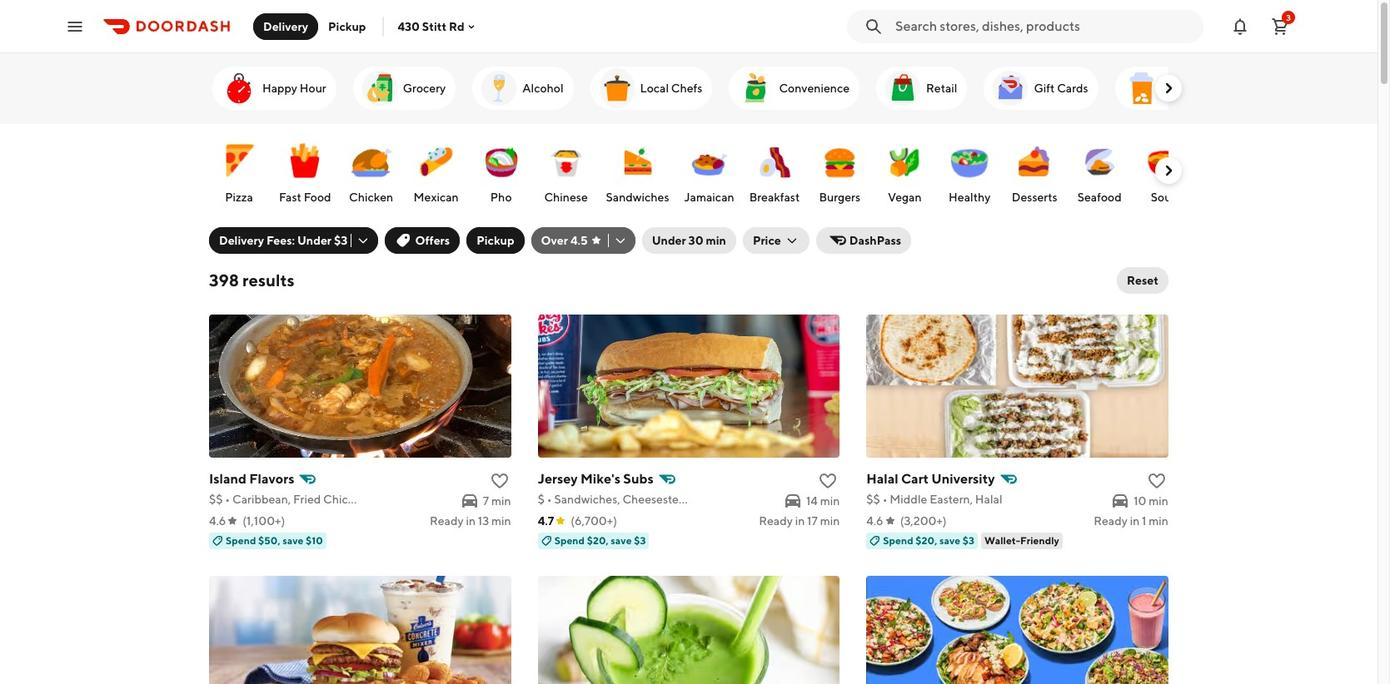 Task type: locate. For each thing, give the bounding box(es) containing it.
10
[[1134, 495, 1146, 508]]

1 horizontal spatial pickup button
[[467, 227, 524, 254]]

4.6 left (3,200+)
[[866, 515, 883, 528]]

0 horizontal spatial ready
[[430, 515, 464, 528]]

2 spend $20, save $3 from the left
[[883, 535, 975, 547]]

10 min
[[1134, 495, 1168, 508]]

click to add this store to your saved list image up 14 min
[[818, 471, 838, 491]]

0 horizontal spatial save
[[282, 535, 304, 547]]

min right the 30
[[706, 234, 726, 247]]

cards
[[1057, 82, 1088, 95]]

1 $20, from the left
[[587, 535, 609, 547]]

spend $20, save $3 down (6,700+)
[[554, 535, 646, 547]]

4.5
[[570, 234, 588, 247]]

1 horizontal spatial spend
[[554, 535, 585, 547]]

halal down university
[[975, 493, 1002, 506]]

(1,100+)
[[243, 515, 285, 528]]

• right $
[[547, 493, 552, 506]]

offers button
[[385, 227, 460, 254]]

delivery inside delivery button
[[263, 20, 308, 33]]

0 horizontal spatial 4.6
[[209, 515, 226, 528]]

3 • from the left
[[883, 493, 887, 506]]

ready left 13
[[430, 515, 464, 528]]

4.6 down island
[[209, 515, 226, 528]]

happy hour image
[[219, 68, 259, 108]]

chefs
[[671, 82, 702, 95]]

under inside under 30 min button
[[652, 234, 686, 247]]

14 min
[[806, 495, 840, 508]]

3 ready from the left
[[1094, 515, 1128, 528]]

0 horizontal spatial •
[[225, 493, 230, 506]]

• left middle
[[883, 493, 887, 506]]

in left 1
[[1130, 515, 1140, 528]]

3 in from the left
[[1130, 515, 1140, 528]]

1 save from the left
[[282, 535, 304, 547]]

halal cart university
[[866, 471, 995, 487]]

hour
[[300, 82, 326, 95]]

click to add this store to your saved list image up 10 min
[[1147, 471, 1167, 491]]

min right 14
[[820, 495, 840, 508]]

3
[[1286, 12, 1291, 22]]

halal
[[866, 471, 898, 487], [975, 493, 1002, 506]]

gift cards image
[[991, 68, 1031, 108]]

1 horizontal spatial spend $20, save $3
[[883, 535, 975, 547]]

price button
[[743, 227, 809, 254]]

2 ready from the left
[[759, 515, 793, 528]]

save down (3,200+)
[[939, 535, 961, 547]]

local chefs
[[640, 82, 702, 95]]

soup
[[1151, 191, 1178, 204]]

$3 down cheesesteaks
[[634, 535, 646, 547]]

2 horizontal spatial ready
[[1094, 515, 1128, 528]]

health
[[1165, 82, 1201, 95]]

under right fees: at the left top of page
[[297, 234, 332, 247]]

2 in from the left
[[795, 515, 805, 528]]

save down (6,700+)
[[611, 535, 632, 547]]

• for jersey
[[547, 493, 552, 506]]

1 horizontal spatial in
[[795, 515, 805, 528]]

retail
[[926, 82, 957, 95]]

local chefs image
[[597, 68, 637, 108]]

0 horizontal spatial halal
[[866, 471, 898, 487]]

0 vertical spatial delivery
[[263, 20, 308, 33]]

1 $$ from the left
[[209, 493, 223, 506]]

caribbean,
[[232, 493, 291, 506]]

ready
[[430, 515, 464, 528], [759, 515, 793, 528], [1094, 515, 1128, 528]]

spend $20, save $3
[[554, 535, 646, 547], [883, 535, 975, 547]]

pickup button
[[318, 13, 376, 40], [467, 227, 524, 254]]

spend for jersey
[[554, 535, 585, 547]]

gift
[[1034, 82, 1055, 95]]

1 horizontal spatial click to add this store to your saved list image
[[818, 471, 838, 491]]

3 click to add this store to your saved list image from the left
[[1147, 471, 1167, 491]]

$3 right fees: at the left top of page
[[334, 234, 348, 247]]

• down island
[[225, 493, 230, 506]]

1 horizontal spatial pickup
[[477, 234, 514, 247]]

2 save from the left
[[611, 535, 632, 547]]

13
[[478, 515, 489, 528]]

ready for island flavors
[[430, 515, 464, 528]]

1 horizontal spatial halal
[[975, 493, 1002, 506]]

0 horizontal spatial spend $20, save $3
[[554, 535, 646, 547]]

ready left 1
[[1094, 515, 1128, 528]]

island flavors
[[209, 471, 294, 487]]

next button of carousel image
[[1160, 162, 1177, 179]]

1 ready from the left
[[430, 515, 464, 528]]

dashpass button
[[816, 227, 911, 254]]

$3 left wallet-
[[963, 535, 975, 547]]

1 items, open order cart image
[[1270, 16, 1290, 36]]

delivery up happy
[[263, 20, 308, 33]]

1 vertical spatial delivery
[[219, 234, 264, 247]]

spend
[[226, 535, 256, 547], [554, 535, 585, 547], [883, 535, 913, 547]]

cart
[[901, 471, 929, 487]]

1 • from the left
[[225, 493, 230, 506]]

1 4.6 from the left
[[209, 515, 226, 528]]

fast
[[279, 191, 301, 204]]

$20,
[[587, 535, 609, 547], [916, 535, 937, 547]]

eastern,
[[930, 493, 973, 506]]

under
[[297, 234, 332, 247], [652, 234, 686, 247]]

1 horizontal spatial $20,
[[916, 535, 937, 547]]

food
[[304, 191, 331, 204]]

pickup down pho
[[477, 234, 514, 247]]

pickup button left the 430
[[318, 13, 376, 40]]

delivery left fees: at the left top of page
[[219, 234, 264, 247]]

2 spend from the left
[[554, 535, 585, 547]]

2 $$ from the left
[[866, 493, 880, 506]]

1 horizontal spatial ready
[[759, 515, 793, 528]]

4.6 for halal cart university
[[866, 515, 883, 528]]

$20, down (6,700+)
[[587, 535, 609, 547]]

spend down (3,200+)
[[883, 535, 913, 547]]

convenience
[[779, 82, 850, 95]]

min right 1
[[1149, 515, 1168, 528]]

happy hour link
[[212, 67, 336, 110]]

0 horizontal spatial spend
[[226, 535, 256, 547]]

2 4.6 from the left
[[866, 515, 883, 528]]

ready left 17
[[759, 515, 793, 528]]

1 horizontal spatial under
[[652, 234, 686, 247]]

spend left $50,
[[226, 535, 256, 547]]

2 under from the left
[[652, 234, 686, 247]]

retail image
[[883, 68, 923, 108]]

in left 17
[[795, 515, 805, 528]]

4.6 for island flavors
[[209, 515, 226, 528]]

wallet-friendly
[[985, 535, 1059, 547]]

click to add this store to your saved list image up 7 min on the bottom
[[489, 471, 509, 491]]

fast food
[[279, 191, 331, 204]]

2 horizontal spatial in
[[1130, 515, 1140, 528]]

min
[[706, 234, 726, 247], [491, 495, 511, 508], [820, 495, 840, 508], [1149, 495, 1168, 508], [491, 515, 511, 528], [820, 515, 840, 528], [1149, 515, 1168, 528]]

wallet-
[[985, 535, 1020, 547]]

0 horizontal spatial click to add this store to your saved list image
[[489, 471, 509, 491]]

1 horizontal spatial 4.6
[[866, 515, 883, 528]]

1 horizontal spatial •
[[547, 493, 552, 506]]

chicken right 'fried'
[[323, 493, 367, 506]]

$20, down (3,200+)
[[916, 535, 937, 547]]

2 horizontal spatial •
[[883, 493, 887, 506]]

pickup button down pho
[[467, 227, 524, 254]]

0 vertical spatial pickup
[[328, 20, 366, 33]]

$
[[538, 493, 545, 506]]

click to add this store to your saved list image for university
[[1147, 471, 1167, 491]]

fried
[[293, 493, 321, 506]]

1 spend $20, save $3 from the left
[[554, 535, 646, 547]]

under 30 min button
[[642, 227, 736, 254]]

430 stitt rd
[[398, 20, 464, 33]]

convenience link
[[729, 67, 860, 110]]

2 click to add this store to your saved list image from the left
[[818, 471, 838, 491]]

under left the 30
[[652, 234, 686, 247]]

alcohol
[[522, 82, 563, 95]]

over 4.5
[[541, 234, 588, 247]]

over 4.5 button
[[531, 227, 635, 254]]

1 horizontal spatial $$
[[866, 493, 880, 506]]

chicken
[[349, 191, 393, 204], [323, 493, 367, 506]]

$3
[[334, 234, 348, 247], [634, 535, 646, 547], [963, 535, 975, 547]]

reset
[[1127, 274, 1159, 287]]

(3,200+)
[[900, 515, 947, 528]]

save left $10
[[282, 535, 304, 547]]

grocery
[[403, 82, 446, 95]]

2 horizontal spatial save
[[939, 535, 961, 547]]

island
[[209, 471, 247, 487]]

pickup
[[328, 20, 366, 33], [477, 234, 514, 247]]

save
[[282, 535, 304, 547], [611, 535, 632, 547], [939, 535, 961, 547]]

0 horizontal spatial pickup button
[[318, 13, 376, 40]]

click to add this store to your saved list image
[[489, 471, 509, 491], [818, 471, 838, 491], [1147, 471, 1167, 491]]

2 horizontal spatial spend
[[883, 535, 913, 547]]

breakfast
[[749, 191, 800, 204]]

0 horizontal spatial $20,
[[587, 535, 609, 547]]

spend $20, save $3 down (3,200+)
[[883, 535, 975, 547]]

• for halal
[[883, 493, 887, 506]]

in for university
[[1130, 515, 1140, 528]]

flavors
[[249, 471, 294, 487]]

sandwiches,
[[554, 493, 620, 506]]

spend down (6,700+)
[[554, 535, 585, 547]]

1 horizontal spatial save
[[611, 535, 632, 547]]

in for subs
[[795, 515, 805, 528]]

rd
[[449, 20, 464, 33]]

gift cards link
[[984, 67, 1098, 110]]

0 horizontal spatial pickup
[[328, 20, 366, 33]]

in
[[466, 515, 476, 528], [795, 515, 805, 528], [1130, 515, 1140, 528]]

17
[[807, 515, 818, 528]]

retail link
[[876, 67, 967, 110]]

ready for jersey mike's subs
[[759, 515, 793, 528]]

in left 13
[[466, 515, 476, 528]]

0 horizontal spatial $$
[[209, 493, 223, 506]]

halal left cart
[[866, 471, 898, 487]]

$$
[[209, 493, 223, 506], [866, 493, 880, 506]]

delivery for delivery fees: under $3
[[219, 234, 264, 247]]

$$ down island
[[209, 493, 223, 506]]

ready for halal cart university
[[1094, 515, 1128, 528]]

$$ left middle
[[866, 493, 880, 506]]

(6,700+)
[[571, 515, 617, 528]]

pickup right delivery button
[[328, 20, 366, 33]]

1 vertical spatial pickup button
[[467, 227, 524, 254]]

1 spend from the left
[[226, 535, 256, 547]]

2 horizontal spatial click to add this store to your saved list image
[[1147, 471, 1167, 491]]

chicken right food
[[349, 191, 393, 204]]

1 horizontal spatial $3
[[634, 535, 646, 547]]

mike's
[[580, 471, 621, 487]]

healthy
[[949, 191, 991, 204]]

0 horizontal spatial under
[[297, 234, 332, 247]]

0 horizontal spatial in
[[466, 515, 476, 528]]

next button of carousel image
[[1160, 80, 1177, 97]]

2 • from the left
[[547, 493, 552, 506]]



Task type: describe. For each thing, give the bounding box(es) containing it.
desserts
[[1012, 191, 1057, 204]]

happy
[[262, 82, 297, 95]]

grocery image
[[360, 68, 400, 108]]

pho
[[490, 191, 512, 204]]

results
[[242, 271, 295, 290]]

mexican
[[414, 191, 459, 204]]

offers
[[415, 234, 450, 247]]

$$ for island
[[209, 493, 223, 506]]

happy hour
[[262, 82, 326, 95]]

local chefs link
[[590, 67, 712, 110]]

middle
[[890, 493, 927, 506]]

chinese
[[544, 191, 588, 204]]

1
[[1142, 515, 1146, 528]]

$$ for halal
[[866, 493, 880, 506]]

fees:
[[266, 234, 295, 247]]

2 $20, from the left
[[916, 535, 937, 547]]

398
[[209, 271, 239, 290]]

0 vertical spatial chicken
[[349, 191, 393, 204]]

ready in 13 min
[[430, 515, 511, 528]]

14
[[806, 495, 818, 508]]

alcohol image
[[479, 68, 519, 108]]

4.7
[[538, 515, 554, 528]]

health link
[[1115, 67, 1211, 110]]

$50,
[[258, 535, 280, 547]]

open menu image
[[65, 16, 85, 36]]

health image
[[1122, 68, 1162, 108]]

2 horizontal spatial $3
[[963, 535, 975, 547]]

7
[[483, 495, 489, 508]]

cheesesteaks
[[623, 493, 696, 506]]

$$ • caribbean, fried chicken
[[209, 493, 367, 506]]

spend for island
[[226, 535, 256, 547]]

delivery button
[[253, 13, 318, 40]]

pizza
[[225, 191, 253, 204]]

over
[[541, 234, 568, 247]]

0 vertical spatial halal
[[866, 471, 898, 487]]

3 save from the left
[[939, 535, 961, 547]]

reset button
[[1117, 267, 1169, 294]]

local
[[640, 82, 669, 95]]

0 vertical spatial pickup button
[[318, 13, 376, 40]]

jamaican
[[684, 191, 734, 204]]

min right 13
[[491, 515, 511, 528]]

3 button
[[1263, 10, 1297, 43]]

university
[[931, 471, 995, 487]]

$$ • middle eastern, halal
[[866, 493, 1002, 506]]

click to add this store to your saved list image for subs
[[818, 471, 838, 491]]

430
[[398, 20, 420, 33]]

convenience image
[[736, 68, 776, 108]]

ready in 1 min
[[1094, 515, 1168, 528]]

1 click to add this store to your saved list image from the left
[[489, 471, 509, 491]]

min right "7"
[[491, 495, 511, 508]]

min right 10
[[1149, 495, 1168, 508]]

30
[[688, 234, 703, 247]]

430 stitt rd button
[[398, 20, 478, 33]]

notification bell image
[[1230, 16, 1250, 36]]

gift cards
[[1034, 82, 1088, 95]]

dashpass
[[849, 234, 901, 247]]

398 results
[[209, 271, 295, 290]]

grocery link
[[353, 67, 456, 110]]

1 under from the left
[[297, 234, 332, 247]]

price
[[753, 234, 781, 247]]

stitt
[[422, 20, 446, 33]]

burgers
[[819, 191, 860, 204]]

save for flavors
[[282, 535, 304, 547]]

• for island
[[225, 493, 230, 506]]

seafood
[[1078, 191, 1122, 204]]

vegan
[[888, 191, 922, 204]]

1 vertical spatial pickup
[[477, 234, 514, 247]]

delivery fees: under $3
[[219, 234, 348, 247]]

min inside button
[[706, 234, 726, 247]]

ready in 17 min
[[759, 515, 840, 528]]

subs
[[623, 471, 654, 487]]

alcohol link
[[472, 67, 573, 110]]

$ • sandwiches, cheesesteaks
[[538, 493, 696, 506]]

7 min
[[483, 495, 511, 508]]

3 spend from the left
[[883, 535, 913, 547]]

0 horizontal spatial $3
[[334, 234, 348, 247]]

jersey mike's subs
[[538, 471, 654, 487]]

spend $50, save $10
[[226, 535, 323, 547]]

friendly
[[1020, 535, 1059, 547]]

under 30 min
[[652, 234, 726, 247]]

save for mike's
[[611, 535, 632, 547]]

1 vertical spatial chicken
[[323, 493, 367, 506]]

sandwiches
[[606, 191, 669, 204]]

1 vertical spatial halal
[[975, 493, 1002, 506]]

delivery for delivery
[[263, 20, 308, 33]]

Store search: begin typing to search for stores available on DoorDash text field
[[895, 17, 1194, 35]]

1 in from the left
[[466, 515, 476, 528]]

min right 17
[[820, 515, 840, 528]]

$10
[[306, 535, 323, 547]]



Task type: vqa. For each thing, say whether or not it's contained in the screenshot.
Get related to Get to Know Us
no



